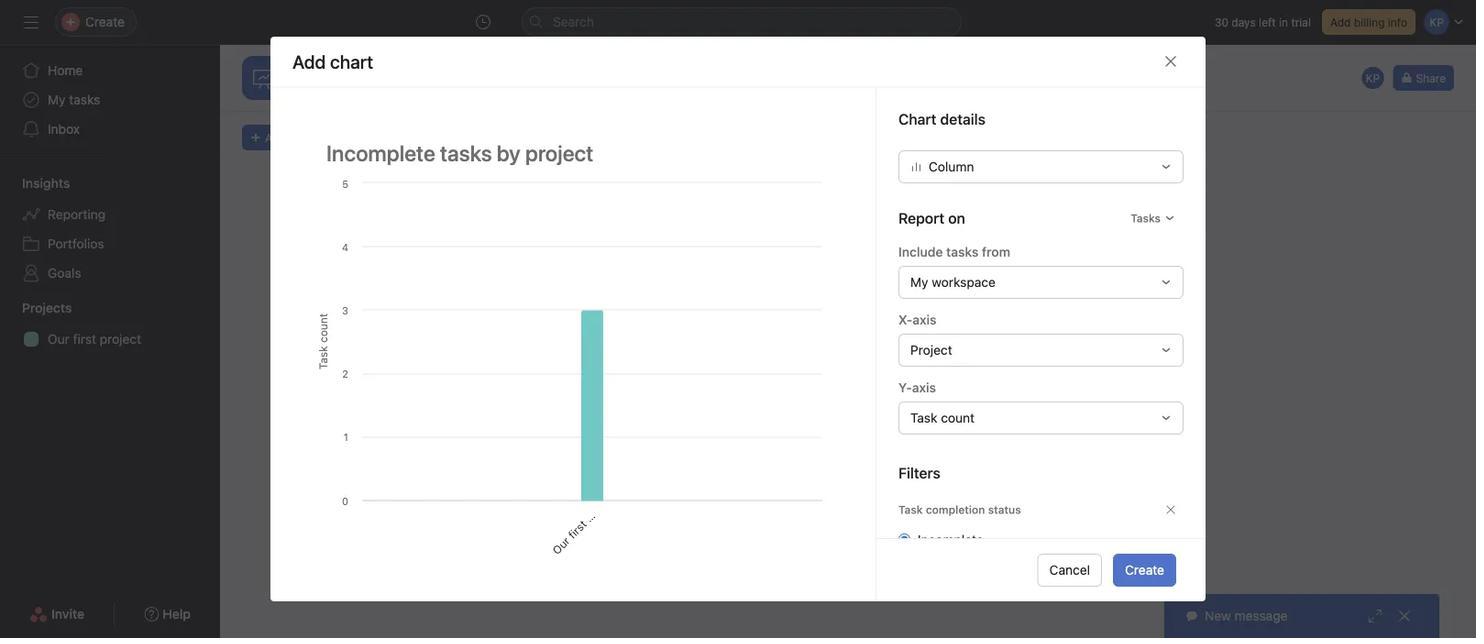 Task type: vqa. For each thing, say whether or not it's contained in the screenshot.
1st Cross-functional project plan Link
no



Task type: describe. For each thing, give the bounding box(es) containing it.
home
[[48, 63, 83, 78]]

my for my first dashboard
[[301, 77, 326, 99]]

search button
[[522, 7, 962, 37]]

1 vertical spatial reporting link
[[11, 200, 209, 229]]

cancel button
[[1038, 554, 1102, 587]]

portfolios
[[48, 236, 104, 251]]

days
[[1232, 16, 1256, 28]]

report image
[[253, 67, 275, 89]]

include tasks from
[[899, 244, 1010, 259]]

goals
[[48, 265, 81, 281]]

my tasks
[[48, 92, 100, 107]]

kp button
[[1360, 65, 1386, 91]]

projects for projects
[[22, 300, 72, 315]]

left
[[1259, 16, 1276, 28]]

a button to remove the filter image
[[1165, 504, 1176, 515]]

1 horizontal spatial our first project
[[550, 490, 617, 557]]

task completion status
[[899, 503, 1021, 516]]

y-axis
[[899, 379, 936, 395]]

my workspace button
[[899, 265, 1184, 298]]

my workspace
[[911, 274, 996, 289]]

insights element
[[0, 167, 220, 292]]

our inside our first project
[[550, 534, 573, 557]]

project
[[911, 342, 952, 357]]

1 vertical spatial in
[[1001, 204, 1011, 217]]

global element
[[0, 45, 220, 155]]

our first project inside "link"
[[48, 331, 141, 347]]

overdue
[[483, 464, 524, 504]]

x-axis
[[899, 312, 937, 327]]

Incomplete radio
[[899, 533, 911, 545]]

my first dashboard
[[301, 77, 456, 99]]

our inside "link"
[[48, 331, 70, 347]]

add billing info button
[[1322, 9, 1416, 35]]

my for my tasks
[[48, 92, 66, 107]]

my for my workspace
[[911, 274, 928, 289]]

our first project link
[[11, 325, 209, 354]]

add for add chart
[[265, 131, 286, 144]]

workspace inside dropdown button
[[932, 274, 996, 289]]

billing
[[1354, 16, 1385, 28]]

goals link
[[11, 259, 209, 288]]

hide sidebar image
[[24, 15, 39, 29]]

create
[[1125, 563, 1165, 578]]

add billing info
[[1330, 16, 1408, 28]]

report on
[[899, 209, 965, 226]]

1 horizontal spatial project
[[582, 490, 617, 525]]

completed
[[714, 462, 763, 512]]

add chart button
[[242, 125, 324, 150]]

include
[[899, 244, 943, 259]]

create button
[[1113, 554, 1176, 587]]

column
[[929, 159, 974, 174]]

invite button
[[17, 598, 96, 631]]

column button
[[899, 150, 1184, 183]]

add for add billing info
[[1330, 16, 1351, 28]]



Task type: locate. For each thing, give the bounding box(es) containing it.
insights
[[22, 176, 70, 191]]

status
[[988, 503, 1021, 516]]

1 horizontal spatial reporting
[[301, 57, 359, 72]]

our first project right 'overdue' on the left bottom of the page
[[550, 490, 617, 557]]

axis for y-
[[912, 379, 936, 395]]

tasks down home
[[69, 92, 100, 107]]

share button
[[1393, 65, 1454, 91]]

invite
[[51, 607, 85, 622]]

30 days left in trial
[[1215, 16, 1311, 28]]

add chart
[[293, 51, 373, 72]]

0 horizontal spatial kp
[[571, 160, 585, 172]]

in right the left on the top
[[1279, 16, 1288, 28]]

incomplete
[[918, 532, 984, 547]]

first dashboard
[[330, 77, 456, 99]]

my down add chart
[[301, 77, 326, 99]]

Incomplete tasks by project text field
[[315, 131, 832, 174]]

task count button
[[899, 401, 1184, 434]]

reporting link
[[301, 55, 359, 75], [11, 200, 209, 229]]

projects for projects in my workspace
[[955, 204, 999, 217]]

task for task completion status
[[899, 503, 923, 516]]

add
[[1330, 16, 1351, 28], [265, 131, 286, 144]]

no filters
[[893, 204, 944, 217]]

reporting up the my first dashboard
[[301, 57, 359, 72]]

projects in my workspace
[[955, 204, 1090, 217]]

1 vertical spatial project
[[582, 490, 617, 525]]

0 horizontal spatial workspace
[[932, 274, 996, 289]]

0 vertical spatial filters
[[911, 204, 944, 217]]

completion
[[926, 503, 985, 516]]

0 vertical spatial task
[[911, 410, 938, 425]]

our first project
[[48, 331, 141, 347], [550, 490, 617, 557]]

expand new message image
[[1368, 609, 1383, 624]]

0 horizontal spatial reporting
[[48, 207, 106, 222]]

task down y-axis on the right of page
[[911, 410, 938, 425]]

1 vertical spatial filters
[[899, 464, 941, 481]]

0 vertical spatial tasks
[[69, 92, 100, 107]]

0 horizontal spatial projects
[[22, 300, 72, 315]]

inbox link
[[11, 115, 209, 144]]

from
[[982, 244, 1010, 259]]

task
[[911, 410, 938, 425], [899, 503, 923, 516]]

0 vertical spatial reporting link
[[301, 55, 359, 75]]

close image
[[1164, 54, 1178, 69]]

0 vertical spatial workspace
[[1033, 204, 1090, 217]]

task up incomplete 'option'
[[899, 503, 923, 516]]

1 horizontal spatial our
[[550, 534, 573, 557]]

trial
[[1291, 16, 1311, 28]]

1 horizontal spatial kp
[[1366, 72, 1380, 84]]

tasks for include
[[946, 244, 979, 259]]

30
[[1215, 16, 1229, 28]]

show options image
[[465, 81, 479, 95]]

home link
[[11, 56, 209, 85]]

chart details
[[899, 110, 986, 127]]

inbox
[[48, 121, 80, 137]]

y-
[[899, 379, 912, 395]]

task inside dropdown button
[[911, 410, 938, 425]]

add to starred image
[[490, 81, 505, 95]]

1 vertical spatial kp
[[571, 160, 585, 172]]

1 vertical spatial workspace
[[932, 274, 996, 289]]

filters up "completion"
[[899, 464, 941, 481]]

1 horizontal spatial workspace
[[1033, 204, 1090, 217]]

0 vertical spatial kp
[[1366, 72, 1380, 84]]

filters right no
[[911, 204, 944, 217]]

my down 'include' at the right of the page
[[911, 274, 928, 289]]

my inside dropdown button
[[911, 274, 928, 289]]

unscheduled
[[595, 454, 652, 512]]

1 vertical spatial reporting
[[48, 207, 106, 222]]

project button
[[899, 333, 1184, 366]]

portfolios link
[[11, 229, 209, 259]]

tasks inside my tasks "link"
[[69, 92, 100, 107]]

0 horizontal spatial our
[[48, 331, 70, 347]]

0 horizontal spatial tasks
[[69, 92, 100, 107]]

share
[[1416, 72, 1446, 84]]

1 horizontal spatial add
[[1330, 16, 1351, 28]]

tasks button
[[1123, 205, 1184, 230]]

0 vertical spatial add
[[1330, 16, 1351, 28]]

0 vertical spatial first
[[73, 331, 96, 347]]

our first project down projects dropdown button
[[48, 331, 141, 347]]

tasks
[[69, 92, 100, 107], [946, 244, 979, 259]]

0 horizontal spatial first
[[73, 331, 96, 347]]

1 vertical spatial axis
[[912, 379, 936, 395]]

reporting up portfolios
[[48, 207, 106, 222]]

axis up project
[[913, 312, 937, 327]]

0 horizontal spatial our first project
[[48, 331, 141, 347]]

kp
[[1366, 72, 1380, 84], [571, 160, 585, 172]]

1 vertical spatial first
[[566, 518, 589, 541]]

1 horizontal spatial in
[[1279, 16, 1288, 28]]

first inside "link"
[[73, 331, 96, 347]]

1 vertical spatial projects
[[22, 300, 72, 315]]

info
[[1388, 16, 1408, 28]]

task for task count
[[911, 410, 938, 425]]

1 vertical spatial our
[[550, 534, 573, 557]]

1 horizontal spatial first
[[566, 518, 589, 541]]

0 vertical spatial our first project
[[48, 331, 141, 347]]

project inside "link"
[[100, 331, 141, 347]]

workspace down include tasks from
[[932, 274, 996, 289]]

in
[[1279, 16, 1288, 28], [1001, 204, 1011, 217]]

our
[[48, 331, 70, 347], [550, 534, 573, 557]]

tasks
[[1131, 211, 1161, 224]]

task count
[[911, 410, 975, 425]]

reporting link up the my first dashboard
[[301, 55, 359, 75]]

1 vertical spatial task
[[899, 503, 923, 516]]

add chart
[[265, 131, 316, 144]]

my tasks link
[[11, 85, 209, 115]]

reporting inside insights element
[[48, 207, 106, 222]]

1 vertical spatial our first project
[[550, 490, 617, 557]]

0 vertical spatial reporting
[[301, 57, 359, 72]]

my down column dropdown button
[[1014, 204, 1030, 217]]

search list box
[[522, 7, 962, 37]]

projects element
[[0, 292, 220, 358]]

in up from
[[1001, 204, 1011, 217]]

axis up task count
[[912, 379, 936, 395]]

close image
[[1397, 609, 1412, 624]]

project
[[100, 331, 141, 347], [582, 490, 617, 525]]

kp inside button
[[1366, 72, 1380, 84]]

0 vertical spatial in
[[1279, 16, 1288, 28]]

1 horizontal spatial tasks
[[946, 244, 979, 259]]

search
[[553, 14, 594, 29]]

tasks for my
[[69, 92, 100, 107]]

reporting
[[301, 57, 359, 72], [48, 207, 106, 222]]

0 vertical spatial project
[[100, 331, 141, 347]]

axis for x-
[[913, 312, 937, 327]]

projects down goals
[[22, 300, 72, 315]]

projects inside dropdown button
[[22, 300, 72, 315]]

1 horizontal spatial projects
[[955, 204, 999, 217]]

workspace down column dropdown button
[[1033, 204, 1090, 217]]

axis
[[913, 312, 937, 327], [912, 379, 936, 395]]

first
[[73, 331, 96, 347], [566, 518, 589, 541]]

my inside "link"
[[48, 92, 66, 107]]

add left billing
[[1330, 16, 1351, 28]]

my up inbox
[[48, 92, 66, 107]]

1 vertical spatial tasks
[[946, 244, 979, 259]]

projects up from
[[955, 204, 999, 217]]

filters
[[911, 204, 944, 217], [899, 464, 941, 481]]

chart
[[289, 131, 316, 144]]

no
[[893, 204, 908, 217]]

insights button
[[0, 174, 70, 193]]

1 horizontal spatial reporting link
[[301, 55, 359, 75]]

0 horizontal spatial add
[[265, 131, 286, 144]]

add left the chart
[[265, 131, 286, 144]]

cancel
[[1050, 563, 1090, 578]]

my
[[301, 77, 326, 99], [48, 92, 66, 107], [1014, 204, 1030, 217], [911, 274, 928, 289]]

1 vertical spatial add
[[265, 131, 286, 144]]

workspace
[[1033, 204, 1090, 217], [932, 274, 996, 289]]

x-
[[899, 312, 913, 327]]

0 vertical spatial our
[[48, 331, 70, 347]]

upcoming
[[358, 464, 404, 510]]

0 horizontal spatial project
[[100, 331, 141, 347]]

new message
[[1205, 608, 1288, 624]]

0 horizontal spatial in
[[1001, 204, 1011, 217]]

0 vertical spatial axis
[[913, 312, 937, 327]]

tasks up my workspace on the top right of page
[[946, 244, 979, 259]]

projects
[[955, 204, 999, 217], [22, 300, 72, 315]]

reporting link up portfolios
[[11, 200, 209, 229]]

projects button
[[0, 299, 72, 317]]

0 horizontal spatial reporting link
[[11, 200, 209, 229]]

count
[[941, 410, 975, 425]]

0 vertical spatial projects
[[955, 204, 999, 217]]



